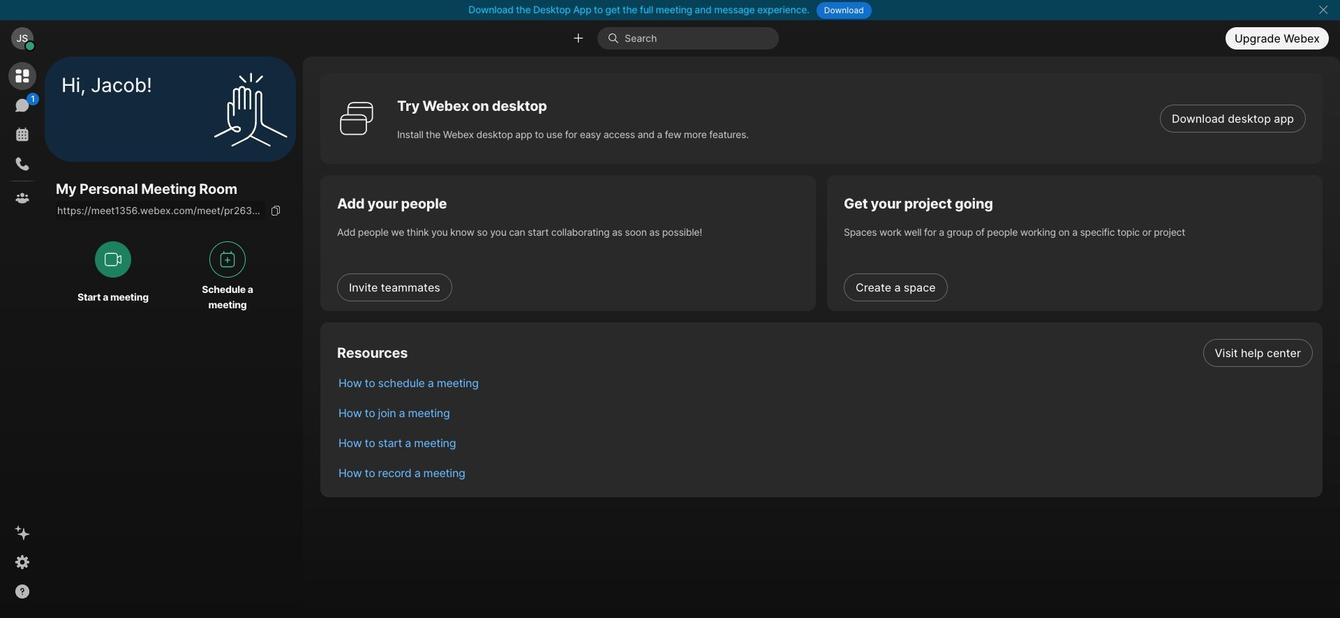 Task type: describe. For each thing, give the bounding box(es) containing it.
2 list item from the top
[[327, 368, 1323, 398]]

webex tab list
[[8, 62, 39, 212]]

two hands high fiving image
[[209, 67, 293, 151]]

1 list item from the top
[[327, 338, 1323, 368]]

5 list item from the top
[[327, 458, 1323, 488]]

cancel_16 image
[[1318, 4, 1329, 15]]



Task type: locate. For each thing, give the bounding box(es) containing it.
navigation
[[0, 57, 45, 619]]

None text field
[[56, 201, 265, 221]]

4 list item from the top
[[327, 428, 1323, 458]]

list item
[[327, 338, 1323, 368], [327, 368, 1323, 398], [327, 398, 1323, 428], [327, 428, 1323, 458], [327, 458, 1323, 488]]

3 list item from the top
[[327, 398, 1323, 428]]



